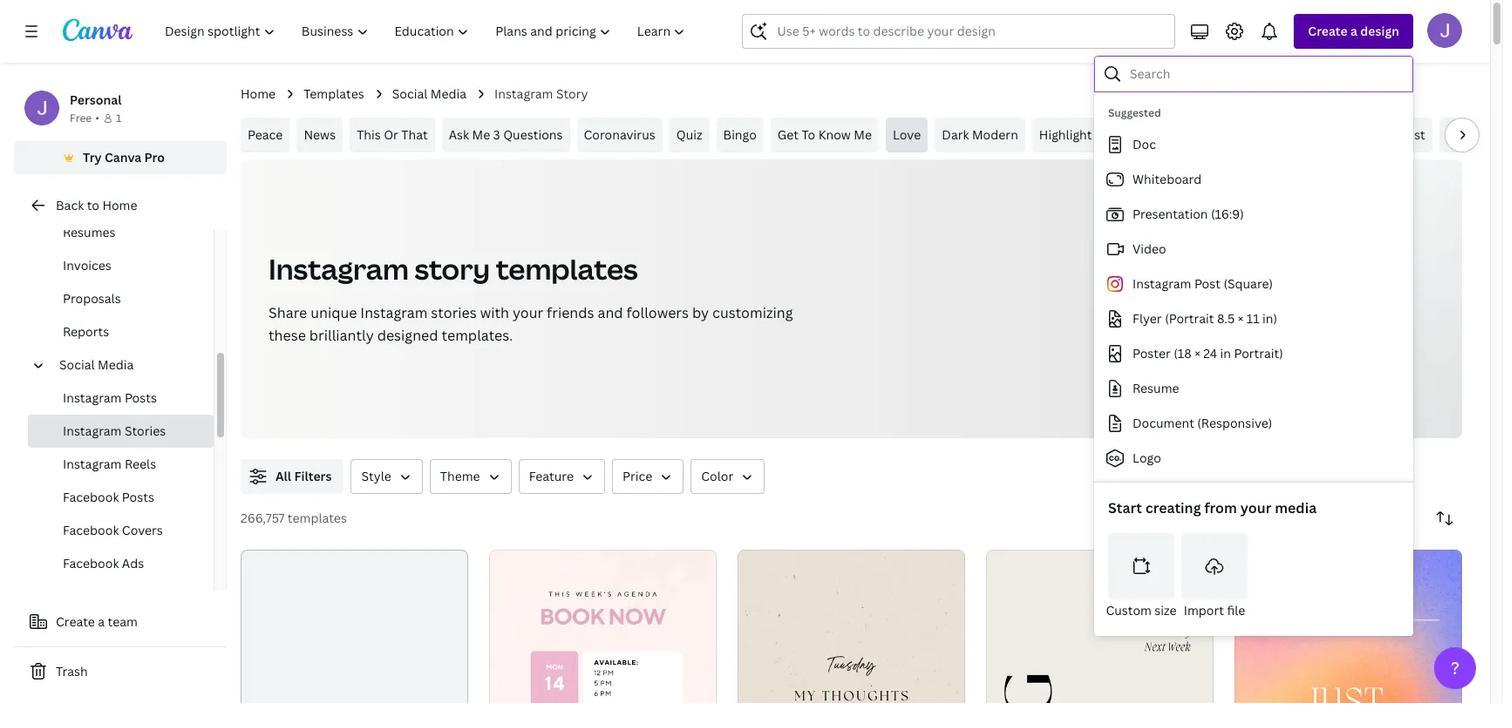 Task type: locate. For each thing, give the bounding box(es) containing it.
Search search field
[[777, 15, 1164, 48], [1130, 58, 1401, 91]]

instagram up instagram reels at the left bottom of the page
[[63, 423, 122, 439]]

home up peace on the top left of the page
[[241, 85, 276, 102]]

social media up that
[[392, 85, 466, 102]]

back to home
[[56, 197, 137, 214]]

whiteboard
[[1133, 171, 1202, 187]]

and
[[598, 303, 623, 323]]

1 vertical spatial a
[[98, 614, 105, 630]]

price
[[623, 468, 652, 485]]

resumes
[[63, 224, 116, 241]]

social up that
[[392, 85, 428, 102]]

bingo
[[723, 126, 757, 143]]

reports link
[[28, 316, 214, 349]]

social media link up 'instagram posts'
[[52, 349, 203, 382]]

1 horizontal spatial create
[[1308, 23, 1348, 39]]

1 horizontal spatial social
[[392, 85, 428, 102]]

facebook for facebook covers
[[63, 522, 119, 539]]

know
[[819, 126, 851, 143]]

news
[[304, 126, 336, 143]]

a for team
[[98, 614, 105, 630]]

your inside share unique instagram stories with your friends and followers by customizing these brilliantly designed templates.
[[513, 303, 543, 323]]

instagram for instagram story
[[494, 85, 553, 102]]

1 horizontal spatial social media
[[392, 85, 466, 102]]

posts down reels
[[122, 489, 154, 506]]

ask me 3 questions
[[449, 126, 563, 143]]

instagram down video
[[1133, 276, 1191, 292]]

flyer
[[1133, 310, 1162, 327]]

templates up friends
[[496, 250, 638, 288]]

stories
[[125, 423, 166, 439]]

in)
[[1263, 310, 1277, 327]]

1 vertical spatial facebook
[[63, 522, 119, 539]]

that
[[401, 126, 428, 143]]

me left 3 at the top of page
[[472, 126, 490, 143]]

0 horizontal spatial templates
[[288, 510, 347, 527]]

0 vertical spatial media
[[431, 85, 466, 102]]

social media link
[[392, 85, 466, 104], [52, 349, 203, 382]]

0 horizontal spatial me
[[472, 126, 490, 143]]

2 vertical spatial facebook
[[63, 555, 119, 572]]

me right know
[[854, 126, 872, 143]]

facebook up facebook ads
[[63, 522, 119, 539]]

create left team at the bottom of page
[[56, 614, 95, 630]]

(18
[[1174, 345, 1192, 362]]

ask
[[449, 126, 469, 143]]

social down reports
[[59, 357, 95, 373]]

1 horizontal spatial ×
[[1238, 310, 1244, 327]]

doc link
[[1094, 127, 1406, 162]]

instagram up 'designed'
[[360, 303, 428, 323]]

natural
[[1151, 126, 1195, 143]]

instagram for instagram story templates
[[269, 250, 409, 288]]

a inside button
[[98, 614, 105, 630]]

instagram for instagram post (square)
[[1133, 276, 1191, 292]]

questions
[[503, 126, 563, 143]]

(portrait
[[1165, 310, 1214, 327]]

natural scrapbook
[[1151, 126, 1261, 143]]

poster
[[1133, 345, 1171, 362]]

designed
[[377, 326, 438, 345]]

your right the from
[[1241, 499, 1272, 518]]

create inside dropdown button
[[1308, 23, 1348, 39]]

1 vertical spatial social
[[59, 357, 95, 373]]

266,757 templates
[[241, 510, 347, 527]]

1 horizontal spatial media
[[431, 85, 466, 102]]

0 vertical spatial posts
[[125, 390, 157, 406]]

0 vertical spatial search search field
[[777, 15, 1164, 48]]

facebook down facebook covers
[[63, 555, 119, 572]]

poster (18 × 24 in portrait) link
[[1094, 337, 1406, 371]]

home right "to"
[[102, 197, 137, 214]]

facebook down instagram reels at the left bottom of the page
[[63, 489, 119, 506]]

(16:9)
[[1211, 206, 1244, 222]]

instagram story templates image
[[1090, 160, 1462, 439], [1197, 196, 1346, 461]]

a left team at the bottom of page
[[98, 614, 105, 630]]

social media link up that
[[392, 85, 466, 104]]

0 vertical spatial templates
[[496, 250, 638, 288]]

0 vertical spatial your
[[513, 303, 543, 323]]

1 me from the left
[[472, 126, 490, 143]]

1 vertical spatial ×
[[1195, 345, 1201, 362]]

create left the design
[[1308, 23, 1348, 39]]

facebook
[[63, 489, 119, 506], [63, 522, 119, 539], [63, 555, 119, 572]]

highlight cover link
[[1032, 118, 1137, 153]]

poster (18 × 24 in portrait)
[[1133, 345, 1283, 362]]

get to know me
[[778, 126, 872, 143]]

2 me from the left
[[854, 126, 872, 143]]

your right with
[[513, 303, 543, 323]]

start
[[1108, 499, 1142, 518]]

top level navigation element
[[153, 14, 701, 49]]

doc
[[1133, 136, 1156, 153]]

1 horizontal spatial a
[[1351, 23, 1358, 39]]

minimalist link
[[1357, 118, 1433, 153]]

home
[[241, 85, 276, 102], [102, 197, 137, 214]]

ads
[[122, 555, 144, 572]]

document (responsive)
[[1133, 415, 1273, 432]]

portrait)
[[1234, 345, 1283, 362]]

all
[[276, 468, 291, 485]]

1 facebook from the top
[[63, 489, 119, 506]]

instagram up questions
[[494, 85, 553, 102]]

style button
[[351, 460, 423, 494]]

facebook posts link
[[28, 481, 214, 514]]

2 facebook from the top
[[63, 522, 119, 539]]

1 vertical spatial social media link
[[52, 349, 203, 382]]

stories
[[431, 303, 477, 323]]

whiteboard link
[[1094, 162, 1406, 197]]

pink minimalist book now availability nail salon instagram story image
[[489, 550, 717, 704]]

orange pink textured gradient motivational quote instagram story image
[[1235, 550, 1462, 704]]

× left 24
[[1195, 345, 1201, 362]]

0 horizontal spatial your
[[513, 303, 543, 323]]

instagram story templates
[[269, 250, 638, 288]]

None search field
[[742, 14, 1176, 49]]

× left 11
[[1238, 310, 1244, 327]]

free •
[[70, 111, 99, 126]]

0 horizontal spatial create
[[56, 614, 95, 630]]

proposals link
[[28, 283, 214, 316]]

media up ask
[[431, 85, 466, 102]]

followers
[[626, 303, 689, 323]]

posts
[[125, 390, 157, 406], [122, 489, 154, 506]]

this or that link
[[350, 118, 435, 153]]

1 horizontal spatial social media link
[[392, 85, 466, 104]]

friends
[[547, 303, 594, 323]]

create a team
[[56, 614, 138, 630]]

invoices link
[[28, 249, 214, 283]]

magazine
[[1446, 126, 1501, 143]]

1 vertical spatial social media
[[59, 357, 134, 373]]

personal
[[70, 92, 122, 108]]

templates link
[[304, 85, 364, 104]]

create a team button
[[14, 605, 227, 640]]

this
[[357, 126, 381, 143]]

media for the top social media link
[[431, 85, 466, 102]]

0 horizontal spatial home
[[102, 197, 137, 214]]

instagram up facebook posts
[[63, 456, 122, 473]]

posts up stories
[[125, 390, 157, 406]]

create
[[1308, 23, 1348, 39], [56, 614, 95, 630]]

Sort by button
[[1427, 501, 1462, 536]]

1
[[116, 111, 121, 126]]

try canva pro button
[[14, 141, 227, 174]]

0 vertical spatial home
[[241, 85, 276, 102]]

1 vertical spatial media
[[98, 357, 134, 373]]

social
[[392, 85, 428, 102], [59, 357, 95, 373]]

in
[[1220, 345, 1231, 362]]

1 vertical spatial posts
[[122, 489, 154, 506]]

with
[[480, 303, 509, 323]]

0 horizontal spatial social media
[[59, 357, 134, 373]]

1 horizontal spatial your
[[1241, 499, 1272, 518]]

media
[[1275, 499, 1317, 518]]

instagram up instagram stories
[[63, 390, 122, 406]]

coronavirus
[[584, 126, 655, 143]]

video
[[1133, 241, 1166, 257]]

0 vertical spatial social media
[[392, 85, 466, 102]]

0 vertical spatial facebook
[[63, 489, 119, 506]]

social media down reports
[[59, 357, 134, 373]]

a
[[1351, 23, 1358, 39], [98, 614, 105, 630]]

templates down filters
[[288, 510, 347, 527]]

proposals
[[63, 290, 121, 307]]

0 vertical spatial a
[[1351, 23, 1358, 39]]

document (responsive) link
[[1094, 406, 1406, 441]]

cover
[[1095, 126, 1130, 143]]

me
[[472, 126, 490, 143], [854, 126, 872, 143]]

•
[[95, 111, 99, 126]]

0 vertical spatial create
[[1308, 23, 1348, 39]]

a left the design
[[1351, 23, 1358, 39]]

0 horizontal spatial a
[[98, 614, 105, 630]]

a inside dropdown button
[[1351, 23, 1358, 39]]

1 horizontal spatial me
[[854, 126, 872, 143]]

media down reports link
[[98, 357, 134, 373]]

highlight
[[1039, 126, 1092, 143]]

posts for instagram posts
[[125, 390, 157, 406]]

266,757
[[241, 510, 285, 527]]

instagram for instagram posts
[[63, 390, 122, 406]]

facebook for facebook posts
[[63, 489, 119, 506]]

create inside button
[[56, 614, 95, 630]]

instagram up unique
[[269, 250, 409, 288]]

try
[[83, 149, 102, 166]]

0 horizontal spatial social media link
[[52, 349, 203, 382]]

color button
[[691, 460, 765, 494]]

1 vertical spatial search search field
[[1130, 58, 1401, 91]]

import
[[1184, 603, 1224, 619]]

reports
[[63, 323, 109, 340]]

facebook posts
[[63, 489, 154, 506]]

3 facebook from the top
[[63, 555, 119, 572]]

free
[[70, 111, 92, 126]]

1 vertical spatial create
[[56, 614, 95, 630]]

0 horizontal spatial media
[[98, 357, 134, 373]]



Task type: vqa. For each thing, say whether or not it's contained in the screenshot.
Brand on the top of the page
no



Task type: describe. For each thing, give the bounding box(es) containing it.
instagram reels link
[[28, 448, 214, 481]]

love
[[893, 126, 921, 143]]

customizing
[[712, 303, 793, 323]]

3
[[493, 126, 500, 143]]

story
[[415, 250, 490, 288]]

templates
[[304, 85, 364, 102]]

filters
[[294, 468, 332, 485]]

(responsive)
[[1197, 415, 1273, 432]]

me inside ask me 3 questions link
[[472, 126, 490, 143]]

1 horizontal spatial templates
[[496, 250, 638, 288]]

resumes link
[[28, 216, 214, 249]]

templates.
[[442, 326, 513, 345]]

custom
[[1106, 603, 1152, 619]]

dark modern
[[942, 126, 1018, 143]]

this or that
[[357, 126, 428, 143]]

love link
[[886, 118, 928, 153]]

create a design button
[[1294, 14, 1413, 49]]

presentation
[[1133, 206, 1208, 222]]

minimalist
[[1364, 126, 1426, 143]]

facebook ads link
[[28, 548, 214, 581]]

(square)
[[1224, 276, 1273, 292]]

facebook ads
[[63, 555, 144, 572]]

1 horizontal spatial home
[[241, 85, 276, 102]]

to
[[802, 126, 816, 143]]

neutral beige simple minimalist plain text block instagram story image
[[738, 550, 965, 704]]

by
[[692, 303, 709, 323]]

11
[[1247, 310, 1260, 327]]

all filters button
[[241, 460, 344, 494]]

style
[[361, 468, 391, 485]]

ask me 3 questions link
[[442, 118, 570, 153]]

dark modern link
[[935, 118, 1025, 153]]

0 horizontal spatial ×
[[1195, 345, 1201, 362]]

theme button
[[430, 460, 512, 494]]

instagram for instagram reels
[[63, 456, 122, 473]]

instagram posts link
[[28, 382, 214, 415]]

logo
[[1133, 450, 1161, 466]]

modern
[[972, 126, 1018, 143]]

1 vertical spatial home
[[102, 197, 137, 214]]

posts for facebook posts
[[122, 489, 154, 506]]

create for create a team
[[56, 614, 95, 630]]

magazine link
[[1439, 118, 1503, 153]]

bingo link
[[716, 118, 764, 153]]

instagram for instagram stories
[[63, 423, 122, 439]]

0 horizontal spatial social
[[59, 357, 95, 373]]

video link
[[1094, 232, 1406, 267]]

unique
[[311, 303, 357, 323]]

to
[[87, 197, 99, 214]]

facebook for facebook ads
[[63, 555, 119, 572]]

a for design
[[1351, 23, 1358, 39]]

theme
[[440, 468, 480, 485]]

document
[[1133, 415, 1194, 432]]

flyer (portrait 8.5 × 11 in)
[[1133, 310, 1277, 327]]

instagram post (square)
[[1133, 276, 1273, 292]]

instagram post (square) link
[[1094, 267, 1406, 302]]

team
[[108, 614, 138, 630]]

feature
[[529, 468, 574, 485]]

presentation (16:9) link
[[1094, 197, 1406, 232]]

scrapbook
[[1198, 126, 1261, 143]]

create for create a design
[[1308, 23, 1348, 39]]

instagram reels
[[63, 456, 156, 473]]

presentation (16:9)
[[1133, 206, 1244, 222]]

1 vertical spatial templates
[[288, 510, 347, 527]]

all filters
[[276, 468, 332, 485]]

0 vertical spatial ×
[[1238, 310, 1244, 327]]

start creating from your media
[[1108, 499, 1317, 518]]

invoices
[[63, 257, 111, 274]]

from
[[1204, 499, 1237, 518]]

0 vertical spatial social media link
[[392, 85, 466, 104]]

1 vertical spatial your
[[1241, 499, 1272, 518]]

pro
[[144, 149, 165, 166]]

magazine 
[[1446, 126, 1503, 143]]

these
[[269, 326, 306, 345]]

0 vertical spatial social
[[392, 85, 428, 102]]

brilliantly
[[309, 326, 374, 345]]

jacob simon image
[[1427, 13, 1462, 48]]

24
[[1204, 345, 1217, 362]]

covers
[[122, 522, 163, 539]]

share
[[269, 303, 307, 323]]

instagram inside share unique instagram stories with your friends and followers by customizing these brilliantly designed templates.
[[360, 303, 428, 323]]

me inside 'get to know me' 'link'
[[854, 126, 872, 143]]

media for bottom social media link
[[98, 357, 134, 373]]

suggested
[[1108, 106, 1161, 120]]

facebook covers
[[63, 522, 163, 539]]

color
[[701, 468, 734, 485]]

home link
[[241, 85, 276, 104]]

natural scrapbook link
[[1144, 118, 1268, 153]]

beige minimalistic modern coming soon launch instagram story image
[[986, 550, 1214, 704]]



